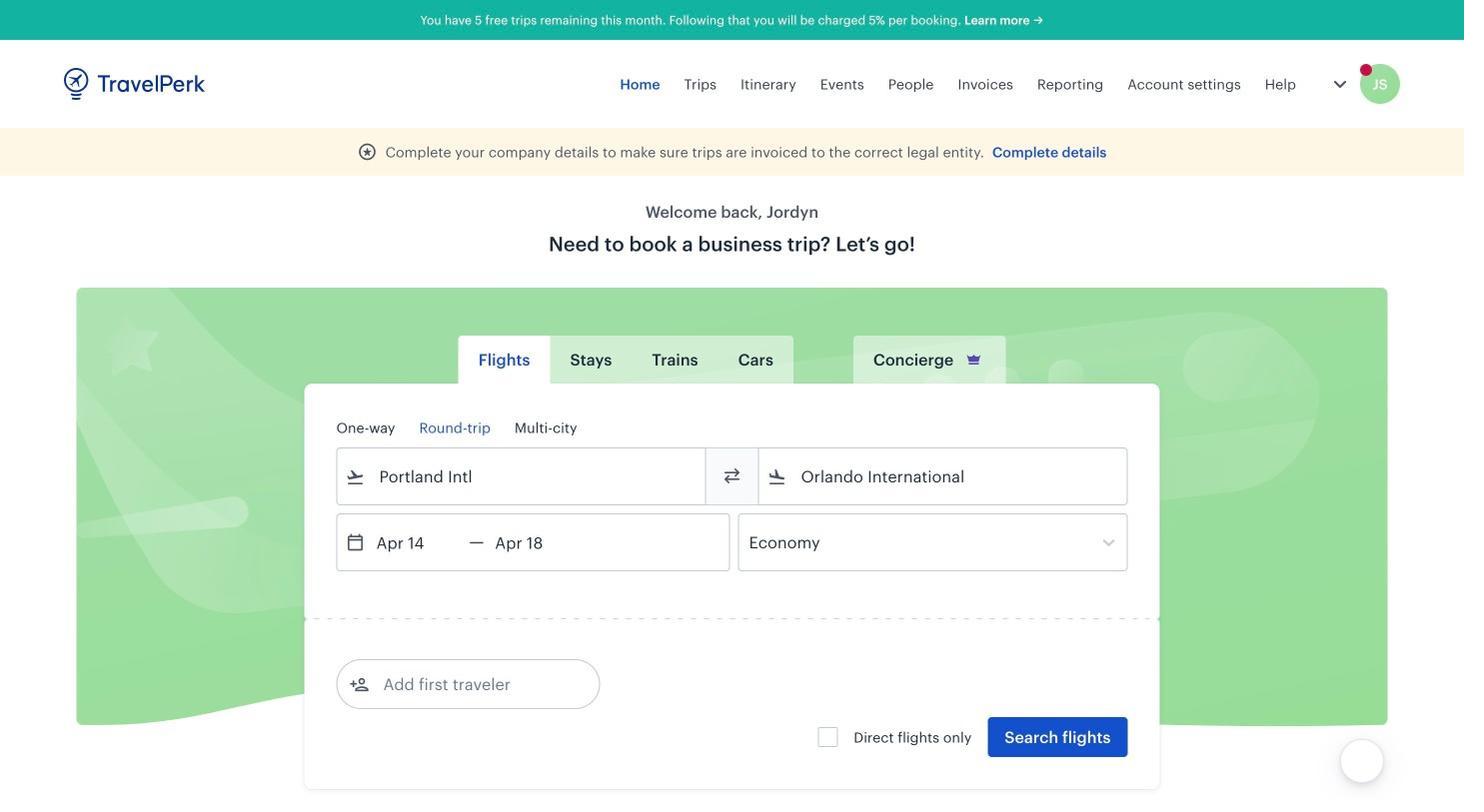 Task type: vqa. For each thing, say whether or not it's contained in the screenshot.
From search field
yes



Task type: locate. For each thing, give the bounding box(es) containing it.
From search field
[[365, 461, 679, 493]]

Add first traveler search field
[[369, 669, 577, 701]]

Depart text field
[[365, 515, 469, 571]]

Return text field
[[484, 515, 588, 571]]

To search field
[[787, 461, 1101, 493]]



